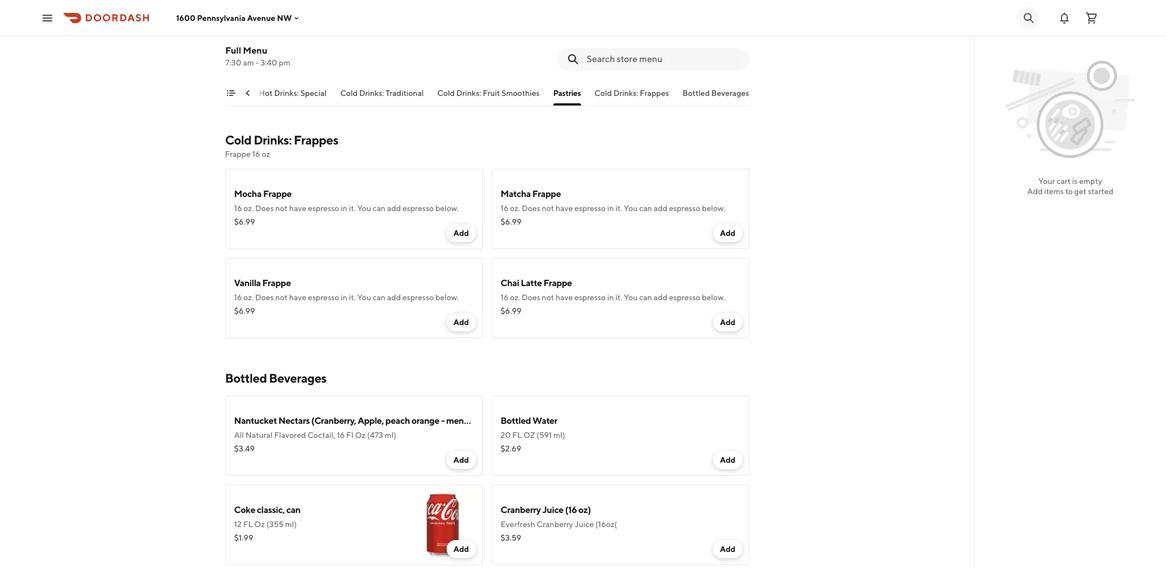 Task type: locate. For each thing, give the bounding box(es) containing it.
oz
[[524, 431, 535, 440]]

16 inside nantucket nectars (cranberry, apple, peach orange  - mention preferred flavor. upon availibility all natural flavored coctail,  16 fl oz (473 ml) $3.49 add
[[337, 431, 345, 440]]

below. inside vanilla frappe 16 oz. does not have espresso in it.  you can add espresso below. $6.99 add
[[436, 293, 459, 302]]

have inside vanilla frappe 16 oz. does not have espresso in it.  you can add espresso below. $6.99 add
[[289, 293, 307, 302]]

1 horizontal spatial bottled beverages
[[683, 89, 749, 98]]

vanilla frappe 16 oz. does not have espresso in it.  you can add espresso below. $6.99 add
[[234, 278, 469, 327]]

bottled up 20
[[501, 416, 531, 427]]

does down vanilla
[[255, 293, 274, 302]]

$6.99 down vanilla
[[234, 307, 255, 316]]

oz. down mocha
[[244, 204, 254, 213]]

you inside "matcha frappe 16 oz. does not have espresso in it.  you can add espresso below. $6.99 add"
[[624, 204, 638, 213]]

cold drinks: traditional button
[[340, 88, 424, 106]]

- right "am"
[[255, 58, 259, 67]]

0 horizontal spatial bottled
[[225, 371, 267, 386]]

does inside vanilla frappe 16 oz. does not have espresso in it.  you can add espresso below. $6.99 add
[[255, 293, 274, 302]]

drinks: up oz
[[254, 133, 292, 147]]

1 vertical spatial oz
[[254, 520, 265, 529]]

2 vertical spatial bottled
[[501, 416, 531, 427]]

oz
[[262, 150, 270, 159]]

your
[[1039, 177, 1056, 186]]

frappe inside mocha frappe 16 oz. does not have espresso in it.  you can add espresso below. $6.99 add
[[263, 189, 292, 199]]

7:30
[[225, 58, 241, 67]]

not for vanilla frappe
[[276, 293, 288, 302]]

beverages
[[712, 89, 749, 98], [269, 371, 327, 386]]

fl inside coke classic, can 12 fl oz (355 ml) $1.99
[[243, 520, 253, 529]]

chip
[[277, 45, 294, 56]]

frappe right mocha
[[263, 189, 292, 199]]

drinks: down item search search box
[[614, 89, 638, 98]]

does inside "matcha frappe 16 oz. does not have espresso in it.  you can add espresso below. $6.99 add"
[[522, 204, 541, 213]]

espresso
[[308, 204, 339, 213], [403, 204, 434, 213], [575, 204, 606, 213], [669, 204, 701, 213], [308, 293, 339, 302], [403, 293, 434, 302], [575, 293, 606, 302], [669, 293, 701, 302]]

frappe right matcha
[[533, 189, 561, 199]]

16 left "fl"
[[337, 431, 345, 440]]

drinks: for cold drinks: frappes
[[614, 89, 638, 98]]

it. for mocha frappe
[[349, 204, 356, 213]]

$6.99 for vanilla frappe
[[234, 307, 255, 316]]

Item Search search field
[[587, 53, 741, 66]]

fl right 12
[[243, 520, 253, 529]]

in
[[341, 204, 348, 213], [608, 204, 614, 213], [341, 293, 348, 302], [608, 293, 614, 302]]

add inside "matcha frappe 16 oz. does not have espresso in it.  you can add espresso below. $6.99 add"
[[654, 204, 668, 213]]

0 vertical spatial bottled beverages
[[683, 89, 749, 98]]

frappes inside 'cold drinks: frappes frappe 16 oz'
[[294, 133, 339, 147]]

1 vertical spatial -
[[441, 416, 445, 427]]

not inside chai latte frappe 16 oz. does not have espresso in it.  you can add espresso below. $6.99 add
[[542, 293, 554, 302]]

drinks: left "fruit"
[[456, 89, 481, 98]]

add button for nantucket nectars (cranberry, apple, peach orange  - mention preferred flavor. upon availibility
[[447, 451, 476, 470]]

juice left (16
[[543, 505, 564, 516]]

frappe inside "matcha frappe 16 oz. does not have espresso in it.  you can add espresso below. $6.99 add"
[[533, 189, 561, 199]]

avenue
[[247, 13, 276, 22]]

cold inside cold drinks: fruit smoothies button
[[437, 89, 455, 98]]

$6.99 down matcha
[[501, 218, 522, 227]]

0 horizontal spatial juice
[[543, 505, 564, 516]]

have for matcha frappe
[[556, 204, 573, 213]]

it. inside mocha frappe 16 oz. does not have espresso in it.  you can add espresso below. $6.99 add
[[349, 204, 356, 213]]

have for mocha frappe
[[289, 204, 307, 213]]

vanilla
[[234, 278, 261, 289]]

-
[[255, 58, 259, 67], [441, 416, 445, 427]]

traditional
[[386, 89, 424, 98]]

drinks:
[[274, 89, 299, 98], [359, 89, 384, 98], [456, 89, 481, 98], [614, 89, 638, 98], [254, 133, 292, 147]]

juice down oz) at the bottom
[[575, 520, 594, 529]]

$6.99 inside "matcha frappe 16 oz. does not have espresso in it.  you can add espresso below. $6.99 add"
[[501, 218, 522, 227]]

frappe right vanilla
[[262, 278, 291, 289]]

1 vertical spatial cranberry
[[537, 520, 574, 529]]

add inside mocha frappe 16 oz. does not have espresso in it.  you can add espresso below. $6.99 add
[[387, 204, 401, 213]]

$6.99 inside chai latte frappe 16 oz. does not have espresso in it.  you can add espresso below. $6.99 add
[[501, 307, 522, 316]]

drinks: right 'hot'
[[274, 89, 299, 98]]

mocha frappe 16 oz. does not have espresso in it.  you can add espresso below. $6.99 add
[[234, 189, 469, 238]]

16 down matcha
[[501, 204, 509, 213]]

add inside vanilla frappe 16 oz. does not have espresso in it.  you can add espresso below. $6.99 add
[[387, 293, 401, 302]]

below. inside "matcha frappe 16 oz. does not have espresso in it.  you can add espresso below. $6.99 add"
[[702, 204, 726, 213]]

open menu image
[[41, 11, 54, 25]]

cranberry up everfresh
[[501, 505, 541, 516]]

bottled
[[683, 89, 710, 98], [225, 371, 267, 386], [501, 416, 531, 427]]

oz. inside mocha frappe 16 oz. does not have espresso in it.  you can add espresso below. $6.99 add
[[244, 204, 254, 213]]

0 horizontal spatial frappes
[[294, 133, 339, 147]]

add for matcha frappe
[[654, 204, 668, 213]]

(16oz(
[[596, 520, 618, 529]]

upon
[[546, 416, 569, 427]]

oz left '(355'
[[254, 520, 265, 529]]

1600
[[176, 13, 196, 22]]

not for mocha frappe
[[276, 204, 288, 213]]

1 horizontal spatial ml)
[[385, 431, 397, 440]]

you inside chai latte frappe 16 oz. does not have espresso in it.  you can add espresso below. $6.99 add
[[624, 293, 638, 302]]

(473
[[367, 431, 383, 440]]

does for mocha
[[255, 204, 274, 213]]

0 vertical spatial bottled
[[683, 89, 710, 98]]

bottled up nantucket
[[225, 371, 267, 386]]

add inside "matcha frappe 16 oz. does not have espresso in it.  you can add espresso below. $6.99 add"
[[720, 229, 736, 238]]

frappe right latte
[[544, 278, 572, 289]]

does inside mocha frappe 16 oz. does not have espresso in it.  you can add espresso below. $6.99 add
[[255, 204, 274, 213]]

oz.
[[244, 204, 254, 213], [510, 204, 521, 213], [244, 293, 254, 302], [510, 293, 521, 302]]

ml) inside bottled water 20 fl oz (591 ml) $2.69 add
[[554, 431, 565, 440]]

16
[[252, 150, 260, 159], [234, 204, 242, 213], [501, 204, 509, 213], [234, 293, 242, 302], [501, 293, 509, 302], [337, 431, 345, 440]]

1600 pennsylvania avenue nw button
[[176, 13, 301, 22]]

oz. for matcha
[[510, 204, 521, 213]]

12
[[234, 520, 242, 529]]

2 horizontal spatial ml)
[[554, 431, 565, 440]]

$6.99 down mocha
[[234, 218, 255, 227]]

drinks: for hot drinks: special
[[274, 89, 299, 98]]

have inside chai latte frappe 16 oz. does not have espresso in it.  you can add espresso below. $6.99 add
[[556, 293, 573, 302]]

add
[[387, 204, 401, 213], [654, 204, 668, 213], [387, 293, 401, 302], [654, 293, 668, 302]]

0 vertical spatial juice
[[543, 505, 564, 516]]

am
[[243, 58, 254, 67]]

cold drinks: frappes button
[[595, 88, 669, 106]]

frappes down special
[[294, 133, 339, 147]]

oz. down matcha
[[510, 204, 521, 213]]

cold inside cold drinks: traditional button
[[340, 89, 358, 98]]

it. inside "matcha frappe 16 oz. does not have espresso in it.  you can add espresso below. $6.99 add"
[[616, 204, 623, 213]]

0 vertical spatial frappes
[[640, 89, 669, 98]]

cold down show menu categories "image"
[[225, 133, 252, 147]]

$6.99 for matcha frappe
[[501, 218, 522, 227]]

cranberry down (16
[[537, 520, 574, 529]]

0 horizontal spatial bottled beverages
[[225, 371, 327, 386]]

oz. inside vanilla frappe 16 oz. does not have espresso in it.  you can add espresso below. $6.99 add
[[244, 293, 254, 302]]

does inside chai latte frappe 16 oz. does not have espresso in it.  you can add espresso below. $6.99 add
[[522, 293, 541, 302]]

0 vertical spatial beverages
[[712, 89, 749, 98]]

ml) down the upon
[[554, 431, 565, 440]]

cold drinks: fruit smoothies button
[[437, 88, 540, 106]]

oz. inside "matcha frappe 16 oz. does not have espresso in it.  you can add espresso below. $6.99 add"
[[510, 204, 521, 213]]

0 horizontal spatial ml)
[[285, 520, 297, 529]]

$1.99
[[234, 534, 253, 543]]

frappes inside button
[[640, 89, 669, 98]]

to
[[1066, 187, 1074, 196]]

16 inside mocha frappe 16 oz. does not have espresso in it.  you can add espresso below. $6.99 add
[[234, 204, 242, 213]]

apple,
[[358, 416, 384, 427]]

0 vertical spatial oz
[[355, 431, 366, 440]]

oz
[[355, 431, 366, 440], [254, 520, 265, 529]]

1 horizontal spatial -
[[441, 416, 445, 427]]

$6.99 inside mocha frappe 16 oz. does not have espresso in it.  you can add espresso below. $6.99 add
[[234, 218, 255, 227]]

can inside "matcha frappe 16 oz. does not have espresso in it.  you can add espresso below. $6.99 add"
[[640, 204, 653, 213]]

cold for cold drinks: fruit smoothies
[[437, 89, 455, 98]]

ml) inside coke classic, can 12 fl oz (355 ml) $1.99
[[285, 520, 297, 529]]

notification bell image
[[1058, 11, 1072, 25]]

drinks: for cold drinks: traditional
[[359, 89, 384, 98]]

add inside nantucket nectars (cranberry, apple, peach orange  - mention preferred flavor. upon availibility all natural flavored coctail,  16 fl oz (473 ml) $3.49 add
[[454, 456, 469, 465]]

cold right special
[[340, 89, 358, 98]]

1 vertical spatial fl
[[243, 520, 253, 529]]

1 horizontal spatial fl
[[513, 431, 522, 440]]

latte
[[521, 278, 542, 289]]

drinks: inside 'cold drinks: frappes frappe 16 oz'
[[254, 133, 292, 147]]

does for matcha
[[522, 204, 541, 213]]

frappe
[[225, 150, 251, 159], [263, 189, 292, 199], [533, 189, 561, 199], [262, 278, 291, 289], [544, 278, 572, 289]]

coke classic, can 12 fl oz (355 ml) $1.99
[[234, 505, 301, 543]]

1 horizontal spatial beverages
[[712, 89, 749, 98]]

add button for cranberry juice (16 oz)
[[714, 541, 743, 559]]

cold right traditional
[[437, 89, 455, 98]]

oz. down chai
[[510, 293, 521, 302]]

it. inside chai latte frappe 16 oz. does not have espresso in it.  you can add espresso below. $6.99 add
[[616, 293, 623, 302]]

chai
[[501, 278, 519, 289]]

16 left oz
[[252, 150, 260, 159]]

nantucket
[[234, 416, 277, 427]]

cold right pastries
[[595, 89, 612, 98]]

below. for matcha frappe
[[702, 204, 726, 213]]

not inside "matcha frappe 16 oz. does not have espresso in it.  you can add espresso below. $6.99 add"
[[542, 204, 554, 213]]

16 down mocha
[[234, 204, 242, 213]]

you inside mocha frappe 16 oz. does not have espresso in it.  you can add espresso below. $6.99 add
[[358, 204, 371, 213]]

16 down chai
[[501, 293, 509, 302]]

your cart is empty add items to get started
[[1028, 177, 1114, 196]]

frappes
[[640, 89, 669, 98], [294, 133, 339, 147]]

0 horizontal spatial beverages
[[269, 371, 327, 386]]

1 horizontal spatial bottled
[[501, 416, 531, 427]]

cold inside 'cold drinks: frappes frappe 16 oz'
[[225, 133, 252, 147]]

0 horizontal spatial oz
[[254, 520, 265, 529]]

1 vertical spatial juice
[[575, 520, 594, 529]]

add inside your cart is empty add items to get started
[[1028, 187, 1043, 196]]

1 horizontal spatial frappes
[[640, 89, 669, 98]]

frappe inside vanilla frappe 16 oz. does not have espresso in it.  you can add espresso below. $6.99 add
[[262, 278, 291, 289]]

add button for chai latte frappe
[[714, 314, 743, 332]]

below. inside chai latte frappe 16 oz. does not have espresso in it.  you can add espresso below. $6.99 add
[[702, 293, 726, 302]]

1600 pennsylvania avenue nw
[[176, 13, 292, 22]]

add inside vanilla frappe 16 oz. does not have espresso in it.  you can add espresso below. $6.99 add
[[454, 318, 469, 327]]

cold inside 'cold drinks: frappes' button
[[595, 89, 612, 98]]

in inside "matcha frappe 16 oz. does not have espresso in it.  you can add espresso below. $6.99 add"
[[608, 204, 614, 213]]

can for vanilla frappe
[[373, 293, 386, 302]]

0 horizontal spatial -
[[255, 58, 259, 67]]

cranberry juice (16 oz) everfresh cranberry juice (16oz( $3.59 add
[[501, 505, 736, 554]]

oz. down vanilla
[[244, 293, 254, 302]]

have inside mocha frappe 16 oz. does not have espresso in it.  you can add espresso below. $6.99 add
[[289, 204, 307, 213]]

oz. for mocha
[[244, 204, 254, 213]]

add for vanilla frappe
[[387, 293, 401, 302]]

it. inside vanilla frappe 16 oz. does not have espresso in it.  you can add espresso below. $6.99 add
[[349, 293, 356, 302]]

fl inside bottled water 20 fl oz (591 ml) $2.69 add
[[513, 431, 522, 440]]

frappe inside 'cold drinks: frappes frappe 16 oz'
[[225, 150, 251, 159]]

$6.99 down chai
[[501, 307, 522, 316]]

16 down vanilla
[[234, 293, 242, 302]]

have inside "matcha frappe 16 oz. does not have espresso in it.  you can add espresso below. $6.99 add"
[[556, 204, 573, 213]]

$6.99
[[234, 218, 255, 227], [501, 218, 522, 227], [234, 307, 255, 316], [501, 307, 522, 316]]

orange
[[412, 416, 440, 427]]

$3.49
[[234, 445, 255, 454]]

menu
[[243, 45, 267, 56]]

$6.99 for mocha frappe
[[234, 218, 255, 227]]

can inside mocha frappe 16 oz. does not have espresso in it.  you can add espresso below. $6.99 add
[[373, 204, 386, 213]]

you inside vanilla frappe 16 oz. does not have espresso in it.  you can add espresso below. $6.99 add
[[358, 293, 371, 302]]

in inside mocha frappe 16 oz. does not have espresso in it.  you can add espresso below. $6.99 add
[[341, 204, 348, 213]]

you
[[358, 204, 371, 213], [624, 204, 638, 213], [358, 293, 371, 302], [624, 293, 638, 302]]

can inside coke classic, can 12 fl oz (355 ml) $1.99
[[286, 505, 301, 516]]

add inside chai latte frappe 16 oz. does not have espresso in it.  you can add espresso below. $6.99 add
[[720, 318, 736, 327]]

hot drinks: special
[[259, 89, 327, 98]]

- right the orange
[[441, 416, 445, 427]]

bottled down item search search box
[[683, 89, 710, 98]]

not inside vanilla frappe 16 oz. does not have espresso in it.  you can add espresso below. $6.99 add
[[276, 293, 288, 302]]

0 vertical spatial -
[[255, 58, 259, 67]]

matcha frappe 16 oz. does not have espresso in it.  you can add espresso below. $6.99 add
[[501, 189, 736, 238]]

frappe inside chai latte frappe 16 oz. does not have espresso in it.  you can add espresso below. $6.99 add
[[544, 278, 572, 289]]

not
[[276, 204, 288, 213], [542, 204, 554, 213], [276, 293, 288, 302], [542, 293, 554, 302]]

1 vertical spatial frappes
[[294, 133, 339, 147]]

fl right 20
[[513, 431, 522, 440]]

chocolate chip scone
[[234, 45, 319, 56]]

drinks: left traditional
[[359, 89, 384, 98]]

does down matcha
[[522, 204, 541, 213]]

in inside vanilla frappe 16 oz. does not have espresso in it.  you can add espresso below. $6.99 add
[[341, 293, 348, 302]]

drinks: for cold drinks: frappes frappe 16 oz
[[254, 133, 292, 147]]

coctail,
[[308, 431, 336, 440]]

$6.99 inside vanilla frappe 16 oz. does not have espresso in it.  you can add espresso below. $6.99 add
[[234, 307, 255, 316]]

2 horizontal spatial bottled
[[683, 89, 710, 98]]

below. for vanilla frappe
[[436, 293, 459, 302]]

does down mocha
[[255, 204, 274, 213]]

frappes for cold drinks: frappes
[[640, 89, 669, 98]]

does
[[255, 204, 274, 213], [522, 204, 541, 213], [255, 293, 274, 302], [522, 293, 541, 302]]

0 horizontal spatial fl
[[243, 520, 253, 529]]

frappe left oz
[[225, 150, 251, 159]]

cold
[[340, 89, 358, 98], [437, 89, 455, 98], [595, 89, 612, 98], [225, 133, 252, 147]]

1 horizontal spatial oz
[[355, 431, 366, 440]]

can inside vanilla frappe 16 oz. does not have espresso in it.  you can add espresso below. $6.99 add
[[373, 293, 386, 302]]

mention
[[446, 416, 480, 427]]

cold drinks: frappes
[[595, 89, 669, 98]]

bottled beverages
[[683, 89, 749, 98], [225, 371, 327, 386]]

frappes down item search search box
[[640, 89, 669, 98]]

add
[[1028, 187, 1043, 196], [454, 229, 469, 238], [720, 229, 736, 238], [454, 318, 469, 327], [720, 318, 736, 327], [454, 456, 469, 465], [720, 456, 736, 465], [454, 545, 469, 554], [720, 545, 736, 554]]

below.
[[436, 204, 459, 213], [702, 204, 726, 213], [436, 293, 459, 302], [702, 293, 726, 302]]

1 horizontal spatial juice
[[575, 520, 594, 529]]

ml) right '(355'
[[285, 520, 297, 529]]

0 vertical spatial fl
[[513, 431, 522, 440]]

ml) right (473 at the bottom of the page
[[385, 431, 397, 440]]

coke classic, can image
[[403, 485, 483, 566]]

in for matcha frappe
[[608, 204, 614, 213]]

add inside chai latte frappe 16 oz. does not have espresso in it.  you can add espresso below. $6.99 add
[[654, 293, 668, 302]]

add inside the cranberry juice (16 oz) everfresh cranberry juice (16oz( $3.59 add
[[720, 545, 736, 554]]

add button for mocha frappe
[[447, 224, 476, 242]]

have
[[289, 204, 307, 213], [556, 204, 573, 213], [289, 293, 307, 302], [556, 293, 573, 302]]

below. inside mocha frappe 16 oz. does not have espresso in it.  you can add espresso below. $6.99 add
[[436, 204, 459, 213]]

does down latte
[[522, 293, 541, 302]]

(355
[[267, 520, 284, 529]]

not inside mocha frappe 16 oz. does not have espresso in it.  you can add espresso below. $6.99 add
[[276, 204, 288, 213]]

oz right "fl"
[[355, 431, 366, 440]]

get
[[1075, 187, 1087, 196]]

pm
[[279, 58, 290, 67]]



Task type: describe. For each thing, give the bounding box(es) containing it.
everfresh
[[501, 520, 536, 529]]

empty
[[1080, 177, 1103, 186]]

full
[[225, 45, 241, 56]]

peach
[[386, 416, 410, 427]]

- inside nantucket nectars (cranberry, apple, peach orange  - mention preferred flavor. upon availibility all natural flavored coctail,  16 fl oz (473 ml) $3.49 add
[[441, 416, 445, 427]]

scroll menu navigation left image
[[243, 89, 252, 98]]

hot
[[259, 89, 272, 98]]

drinks: for cold drinks: fruit smoothies
[[456, 89, 481, 98]]

$3.59
[[501, 534, 522, 543]]

$2.69
[[501, 445, 522, 454]]

classic,
[[257, 505, 285, 516]]

started
[[1089, 187, 1114, 196]]

preferred
[[482, 416, 519, 427]]

smoothies
[[502, 89, 540, 98]]

ml) inside nantucket nectars (cranberry, apple, peach orange  - mention preferred flavor. upon availibility all natural flavored coctail,  16 fl oz (473 ml) $3.49 add
[[385, 431, 397, 440]]

$3.99
[[234, 63, 255, 72]]

can inside chai latte frappe 16 oz. does not have espresso in it.  you can add espresso below. $6.99 add
[[640, 293, 653, 302]]

16 inside vanilla frappe 16 oz. does not have espresso in it.  you can add espresso below. $6.99 add
[[234, 293, 242, 302]]

it. for vanilla frappe
[[349, 293, 356, 302]]

add inside mocha frappe 16 oz. does not have espresso in it.  you can add espresso below. $6.99 add
[[454, 229, 469, 238]]

cold for cold drinks: frappes
[[595, 89, 612, 98]]

chocolate
[[234, 45, 276, 56]]

hot drinks: special button
[[259, 88, 327, 106]]

nantucket nectars (cranberry, apple, peach orange  - mention preferred flavor. upon availibility all natural flavored coctail,  16 fl oz (473 ml) $3.49 add
[[234, 416, 610, 465]]

pastries
[[553, 89, 581, 98]]

1 vertical spatial bottled
[[225, 371, 267, 386]]

scone
[[296, 45, 319, 56]]

availibility
[[570, 416, 610, 427]]

you for vanilla frappe
[[358, 293, 371, 302]]

in inside chai latte frappe 16 oz. does not have espresso in it.  you can add espresso below. $6.99 add
[[608, 293, 614, 302]]

16 inside 'cold drinks: frappes frappe 16 oz'
[[252, 150, 260, 159]]

frappe for vanilla frappe
[[262, 278, 291, 289]]

pennsylvania
[[197, 13, 246, 22]]

cold drinks: fruit smoothies
[[437, 89, 540, 98]]

cold for cold drinks: frappes frappe 16 oz
[[225, 133, 252, 147]]

16 inside chai latte frappe 16 oz. does not have espresso in it.  you can add espresso below. $6.99 add
[[501, 293, 509, 302]]

oz. for vanilla
[[244, 293, 254, 302]]

below. for mocha frappe
[[436, 204, 459, 213]]

coke
[[234, 505, 255, 516]]

1 vertical spatial beverages
[[269, 371, 327, 386]]

matcha
[[501, 189, 531, 199]]

can for mocha frappe
[[373, 204, 386, 213]]

0 vertical spatial cranberry
[[501, 505, 541, 516]]

chai latte frappe 16 oz. does not have espresso in it.  you can add espresso below. $6.99 add
[[501, 278, 736, 327]]

natural
[[246, 431, 273, 440]]

does for vanilla
[[255, 293, 274, 302]]

is
[[1073, 177, 1078, 186]]

oz. inside chai latte frappe 16 oz. does not have espresso in it.  you can add espresso below. $6.99 add
[[510, 293, 521, 302]]

fl
[[347, 431, 354, 440]]

(cranberry,
[[312, 416, 356, 427]]

frappe for mocha frappe
[[263, 189, 292, 199]]

1 vertical spatial bottled beverages
[[225, 371, 327, 386]]

nectars
[[279, 416, 310, 427]]

add button for bottled water
[[714, 451, 743, 470]]

flavored
[[274, 431, 306, 440]]

special
[[300, 89, 327, 98]]

(591
[[537, 431, 552, 440]]

you for mocha frappe
[[358, 204, 371, 213]]

bottled beverages button
[[683, 88, 749, 106]]

beverages inside 'button'
[[712, 89, 749, 98]]

bottled inside 'button'
[[683, 89, 710, 98]]

frappe for matcha frappe
[[533, 189, 561, 199]]

mocha
[[234, 189, 262, 199]]

show menu categories image
[[226, 89, 235, 98]]

0 items, open order cart image
[[1085, 11, 1099, 25]]

frappes for cold drinks: frappes frappe 16 oz
[[294, 133, 339, 147]]

fruit
[[483, 89, 500, 98]]

add for mocha frappe
[[387, 204, 401, 213]]

3:40
[[260, 58, 277, 67]]

have for vanilla frappe
[[289, 293, 307, 302]]

add button for vanilla frappe
[[447, 314, 476, 332]]

add button for matcha frappe
[[714, 224, 743, 242]]

cart
[[1057, 177, 1071, 186]]

nw
[[277, 13, 292, 22]]

oz)
[[579, 505, 591, 516]]

bottled inside bottled water 20 fl oz (591 ml) $2.69 add
[[501, 416, 531, 427]]

all
[[234, 431, 244, 440]]

16 inside "matcha frappe 16 oz. does not have espresso in it.  you can add espresso below. $6.99 add"
[[501, 204, 509, 213]]

oz inside nantucket nectars (cranberry, apple, peach orange  - mention preferred flavor. upon availibility all natural flavored coctail,  16 fl oz (473 ml) $3.49 add
[[355, 431, 366, 440]]

full menu 7:30 am - 3:40 pm
[[225, 45, 290, 67]]

cold drinks: frappes frappe 16 oz
[[225, 133, 339, 159]]

cold drinks: traditional
[[340, 89, 424, 98]]

in for mocha frappe
[[341, 204, 348, 213]]

items
[[1045, 187, 1065, 196]]

you for matcha frappe
[[624, 204, 638, 213]]

flavor.
[[521, 416, 545, 427]]

oz inside coke classic, can 12 fl oz (355 ml) $1.99
[[254, 520, 265, 529]]

water
[[533, 416, 558, 427]]

can for matcha frappe
[[640, 204, 653, 213]]

20
[[501, 431, 511, 440]]

cold for cold drinks: traditional
[[340, 89, 358, 98]]

- inside full menu 7:30 am - 3:40 pm
[[255, 58, 259, 67]]

(16
[[566, 505, 577, 516]]

bottled water 20 fl oz (591 ml) $2.69 add
[[501, 416, 736, 465]]

not for matcha frappe
[[542, 204, 554, 213]]

add inside bottled water 20 fl oz (591 ml) $2.69 add
[[720, 456, 736, 465]]

it. for matcha frappe
[[616, 204, 623, 213]]

in for vanilla frappe
[[341, 293, 348, 302]]



Task type: vqa. For each thing, say whether or not it's contained in the screenshot.
Chai Latte Frappe Add button
yes



